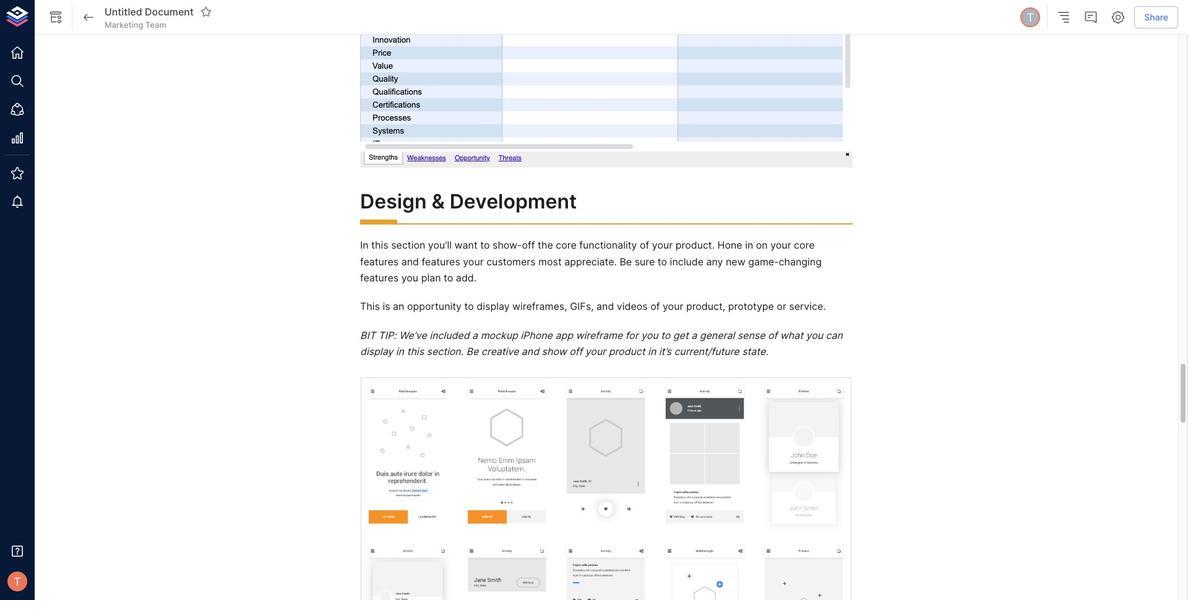 Task type: describe. For each thing, give the bounding box(es) containing it.
opportunity
[[407, 301, 462, 313]]

your right on
[[771, 239, 792, 252]]

you'll
[[428, 239, 452, 252]]

current/future
[[675, 346, 740, 358]]

in this section you'll want to show-off the core functionality of your product. hone in on your core features and features your customers most appreciate. be sure to include any new game-changing features you plan to add.
[[360, 239, 825, 284]]

marketing team link
[[105, 19, 167, 30]]

favorite image
[[201, 6, 212, 17]]

iphone
[[521, 329, 553, 342]]

be inside bit tip: we've included a mockup iphone app wireframe for you to get a general sense of what you can display in this section. be creative and show off your product in it's current/future state.
[[467, 346, 479, 358]]

any
[[707, 256, 724, 268]]

show
[[542, 346, 567, 358]]

show-
[[493, 239, 522, 252]]

tip:
[[379, 329, 397, 342]]

include
[[670, 256, 704, 268]]

untitled
[[105, 5, 142, 18]]

new
[[726, 256, 746, 268]]

for
[[626, 329, 639, 342]]

off inside bit tip: we've included a mockup iphone app wireframe for you to get a general sense of what you can display in this section. be creative and show off your product in it's current/future state.
[[570, 346, 583, 358]]

t for the leftmost 't' button
[[14, 575, 21, 589]]

0 horizontal spatial in
[[396, 346, 404, 358]]

your up add.
[[463, 256, 484, 268]]

1 a from the left
[[473, 329, 478, 342]]

go back image
[[81, 10, 96, 25]]

is
[[383, 301, 390, 313]]

design & development
[[360, 189, 577, 214]]

state.
[[743, 346, 769, 358]]

customers
[[487, 256, 536, 268]]

of inside in this section you'll want to show-off the core functionality of your product. hone in on your core features and features your customers most appreciate. be sure to include any new game-changing features you plan to add.
[[640, 239, 650, 252]]

to right plan
[[444, 272, 454, 284]]

this inside bit tip: we've included a mockup iphone app wireframe for you to get a general sense of what you can display in this section. be creative and show off your product in it's current/future state.
[[407, 346, 424, 358]]

you inside in this section you'll want to show-off the core functionality of your product. hone in on your core features and features your customers most appreciate. be sure to include any new game-changing features you plan to add.
[[402, 272, 419, 284]]

service.
[[790, 301, 827, 313]]

product,
[[687, 301, 726, 313]]

creative
[[482, 346, 519, 358]]

of inside bit tip: we've included a mockup iphone app wireframe for you to get a general sense of what you can display in this section. be creative and show off your product in it's current/future state.
[[768, 329, 778, 342]]

the
[[538, 239, 554, 252]]

in inside in this section you'll want to show-off the core functionality of your product. hone in on your core features and features your customers most appreciate. be sure to include any new game-changing features you plan to add.
[[746, 239, 754, 252]]

t for the rightmost 't' button
[[1028, 10, 1035, 24]]

2 a from the left
[[692, 329, 697, 342]]

sense
[[738, 329, 766, 342]]

features down in
[[360, 256, 399, 268]]

0 horizontal spatial t button
[[4, 568, 31, 596]]

bit tip: we've included a mockup iphone app wireframe for you to get a general sense of what you can display in this section. be creative and show off your product in it's current/future state.
[[360, 329, 846, 358]]

and inside bit tip: we've included a mockup iphone app wireframe for you to get a general sense of what you can display in this section. be creative and show off your product in it's current/future state.
[[522, 346, 539, 358]]

product
[[609, 346, 646, 358]]

functionality
[[580, 239, 638, 252]]

marketing team
[[105, 20, 167, 30]]

appreciate.
[[565, 256, 617, 268]]

this is an opportunity to display wireframes, gifs, and videos of your product, prototype or service.
[[360, 301, 827, 313]]

an
[[393, 301, 405, 313]]

features up is
[[360, 272, 399, 284]]

1 horizontal spatial display
[[477, 301, 510, 313]]

design
[[360, 189, 427, 214]]

2 core from the left
[[795, 239, 815, 252]]

or
[[777, 301, 787, 313]]

want
[[455, 239, 478, 252]]

display inside bit tip: we've included a mockup iphone app wireframe for you to get a general sense of what you can display in this section. be creative and show off your product in it's current/future state.
[[360, 346, 393, 358]]

product.
[[676, 239, 715, 252]]

and inside in this section you'll want to show-off the core functionality of your product. hone in on your core features and features your customers most appreciate. be sure to include any new game-changing features you plan to add.
[[402, 256, 419, 268]]

videos
[[617, 301, 648, 313]]



Task type: vqa. For each thing, say whether or not it's contained in the screenshot.
what
yes



Task type: locate. For each thing, give the bounding box(es) containing it.
to right want
[[481, 239, 490, 252]]

in left it's
[[648, 346, 657, 358]]

2 horizontal spatial and
[[597, 301, 615, 313]]

1 horizontal spatial you
[[642, 329, 659, 342]]

in
[[360, 239, 369, 252]]

core right the
[[556, 239, 577, 252]]

1 vertical spatial t button
[[4, 568, 31, 596]]

1 horizontal spatial a
[[692, 329, 697, 342]]

marketing
[[105, 20, 143, 30]]

0 horizontal spatial core
[[556, 239, 577, 252]]

add.
[[456, 272, 477, 284]]

to right sure
[[658, 256, 668, 268]]

game-
[[749, 256, 779, 268]]

0 horizontal spatial off
[[522, 239, 535, 252]]

in
[[746, 239, 754, 252], [396, 346, 404, 358], [648, 346, 657, 358]]

of up sure
[[640, 239, 650, 252]]

share button
[[1135, 6, 1179, 29]]

comments image
[[1084, 10, 1099, 25]]

a
[[473, 329, 478, 342], [692, 329, 697, 342]]

1 horizontal spatial and
[[522, 346, 539, 358]]

and
[[402, 256, 419, 268], [597, 301, 615, 313], [522, 346, 539, 358]]

this right in
[[372, 239, 389, 252]]

on
[[757, 239, 768, 252]]

0 vertical spatial off
[[522, 239, 535, 252]]

2 vertical spatial and
[[522, 346, 539, 358]]

0 vertical spatial display
[[477, 301, 510, 313]]

2 horizontal spatial of
[[768, 329, 778, 342]]

0 vertical spatial this
[[372, 239, 389, 252]]

1 horizontal spatial this
[[407, 346, 424, 358]]

your inside bit tip: we've included a mockup iphone app wireframe for you to get a general sense of what you can display in this section. be creative and show off your product in it's current/future state.
[[586, 346, 606, 358]]

be left sure
[[620, 256, 632, 268]]

your
[[653, 239, 673, 252], [771, 239, 792, 252], [463, 256, 484, 268], [663, 301, 684, 313], [586, 346, 606, 358]]

you left plan
[[402, 272, 419, 284]]

prototype
[[729, 301, 775, 313]]

0 horizontal spatial a
[[473, 329, 478, 342]]

1 vertical spatial this
[[407, 346, 424, 358]]

your up get
[[663, 301, 684, 313]]

development
[[450, 189, 577, 214]]

of right videos
[[651, 301, 660, 313]]

you
[[402, 272, 419, 284], [642, 329, 659, 342], [807, 329, 824, 342]]

1 core from the left
[[556, 239, 577, 252]]

to down add.
[[465, 301, 474, 313]]

settings image
[[1112, 10, 1127, 25]]

t
[[1028, 10, 1035, 24], [14, 575, 21, 589]]

1 horizontal spatial of
[[651, 301, 660, 313]]

0 horizontal spatial this
[[372, 239, 389, 252]]

0 horizontal spatial and
[[402, 256, 419, 268]]

this
[[360, 301, 380, 313]]

t button
[[1019, 6, 1043, 29], [4, 568, 31, 596]]

2 vertical spatial of
[[768, 329, 778, 342]]

changing
[[779, 256, 822, 268]]

and down the section
[[402, 256, 419, 268]]

bit
[[360, 329, 376, 342]]

to left get
[[661, 329, 671, 342]]

this
[[372, 239, 389, 252], [407, 346, 424, 358]]

display down 'bit'
[[360, 346, 393, 358]]

0 vertical spatial of
[[640, 239, 650, 252]]

sure
[[635, 256, 655, 268]]

wireframe
[[576, 329, 623, 342]]

section
[[392, 239, 426, 252]]

of left what
[[768, 329, 778, 342]]

0 horizontal spatial you
[[402, 272, 419, 284]]

share
[[1145, 12, 1169, 22]]

team
[[145, 20, 167, 30]]

your up sure
[[653, 239, 673, 252]]

core up changing
[[795, 239, 815, 252]]

off inside in this section you'll want to show-off the core functionality of your product. hone in on your core features and features your customers most appreciate. be sure to include any new game-changing features you plan to add.
[[522, 239, 535, 252]]

be inside in this section you'll want to show-off the core functionality of your product. hone in on your core features and features your customers most appreciate. be sure to include any new game-changing features you plan to add.
[[620, 256, 632, 268]]

and right gifs,
[[597, 301, 615, 313]]

to
[[481, 239, 490, 252], [658, 256, 668, 268], [444, 272, 454, 284], [465, 301, 474, 313], [661, 329, 671, 342]]

hone
[[718, 239, 743, 252]]

0 vertical spatial t button
[[1019, 6, 1043, 29]]

1 vertical spatial t
[[14, 575, 21, 589]]

this inside in this section you'll want to show-off the core functionality of your product. hone in on your core features and features your customers most appreciate. be sure to include any new game-changing features you plan to add.
[[372, 239, 389, 252]]

1 horizontal spatial off
[[570, 346, 583, 358]]

0 horizontal spatial display
[[360, 346, 393, 358]]

in down tip:
[[396, 346, 404, 358]]

0 horizontal spatial of
[[640, 239, 650, 252]]

1 horizontal spatial t button
[[1019, 6, 1043, 29]]

0 vertical spatial and
[[402, 256, 419, 268]]

included
[[430, 329, 470, 342]]

a right get
[[692, 329, 697, 342]]

1 horizontal spatial be
[[620, 256, 632, 268]]

you left can
[[807, 329, 824, 342]]

1 vertical spatial be
[[467, 346, 479, 358]]

0 horizontal spatial be
[[467, 346, 479, 358]]

be right section.
[[467, 346, 479, 358]]

app
[[556, 329, 573, 342]]

your down wireframe
[[586, 346, 606, 358]]

core
[[556, 239, 577, 252], [795, 239, 815, 252]]

you right for in the bottom of the page
[[642, 329, 659, 342]]

of
[[640, 239, 650, 252], [651, 301, 660, 313], [768, 329, 778, 342]]

table of contents image
[[1057, 10, 1072, 25]]

in left on
[[746, 239, 754, 252]]

this down we've
[[407, 346, 424, 358]]

it's
[[659, 346, 672, 358]]

and down 'iphone'
[[522, 346, 539, 358]]

off down app
[[570, 346, 583, 358]]

wireframes,
[[513, 301, 568, 313]]

1 horizontal spatial core
[[795, 239, 815, 252]]

1 vertical spatial off
[[570, 346, 583, 358]]

&
[[432, 189, 445, 214]]

1 vertical spatial display
[[360, 346, 393, 358]]

2 horizontal spatial in
[[746, 239, 754, 252]]

untitled document
[[105, 5, 194, 18]]

features
[[360, 256, 399, 268], [422, 256, 461, 268], [360, 272, 399, 284]]

to inside bit tip: we've included a mockup iphone app wireframe for you to get a general sense of what you can display in this section. be creative and show off your product in it's current/future state.
[[661, 329, 671, 342]]

general
[[700, 329, 735, 342]]

section.
[[427, 346, 464, 358]]

display
[[477, 301, 510, 313], [360, 346, 393, 358]]

mockup
[[481, 329, 518, 342]]

1 vertical spatial of
[[651, 301, 660, 313]]

gifs,
[[570, 301, 594, 313]]

what
[[781, 329, 804, 342]]

show wiki image
[[48, 10, 63, 25]]

0 vertical spatial be
[[620, 256, 632, 268]]

off left the
[[522, 239, 535, 252]]

be
[[620, 256, 632, 268], [467, 346, 479, 358]]

we've
[[399, 329, 427, 342]]

features down you'll
[[422, 256, 461, 268]]

1 vertical spatial and
[[597, 301, 615, 313]]

a left mockup
[[473, 329, 478, 342]]

can
[[826, 329, 843, 342]]

off
[[522, 239, 535, 252], [570, 346, 583, 358]]

document
[[145, 5, 194, 18]]

0 horizontal spatial t
[[14, 575, 21, 589]]

1 horizontal spatial t
[[1028, 10, 1035, 24]]

get
[[674, 329, 689, 342]]

most
[[539, 256, 562, 268]]

display up mockup
[[477, 301, 510, 313]]

2 horizontal spatial you
[[807, 329, 824, 342]]

1 horizontal spatial in
[[648, 346, 657, 358]]

plan
[[422, 272, 441, 284]]

0 vertical spatial t
[[1028, 10, 1035, 24]]



